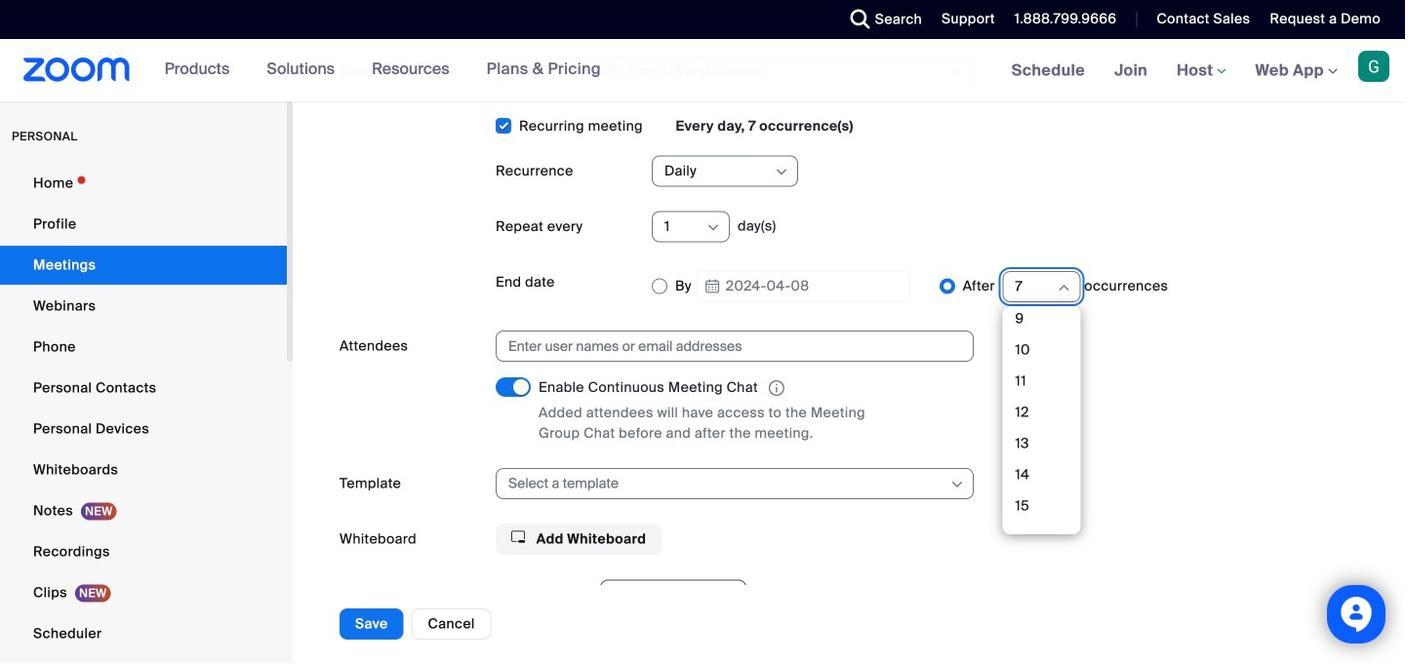 Task type: vqa. For each thing, say whether or not it's contained in the screenshot.
PERSONAL MENU menu
yes



Task type: locate. For each thing, give the bounding box(es) containing it.
Persistent Chat, enter email address,Enter user names or email addresses text field
[[508, 332, 944, 361]]

banner
[[0, 39, 1405, 103]]

option group
[[652, 54, 1358, 664]]

meetings navigation
[[997, 39, 1405, 103]]

group
[[496, 580, 1358, 664]]

list box
[[1008, 54, 1076, 664]]

product information navigation
[[150, 39, 616, 101]]

profile picture image
[[1358, 51, 1390, 82]]



Task type: describe. For each thing, give the bounding box(es) containing it.
zoom logo image
[[23, 58, 130, 82]]

add whiteboard image
[[511, 531, 525, 544]]

personal menu menu
[[0, 164, 287, 664]]



